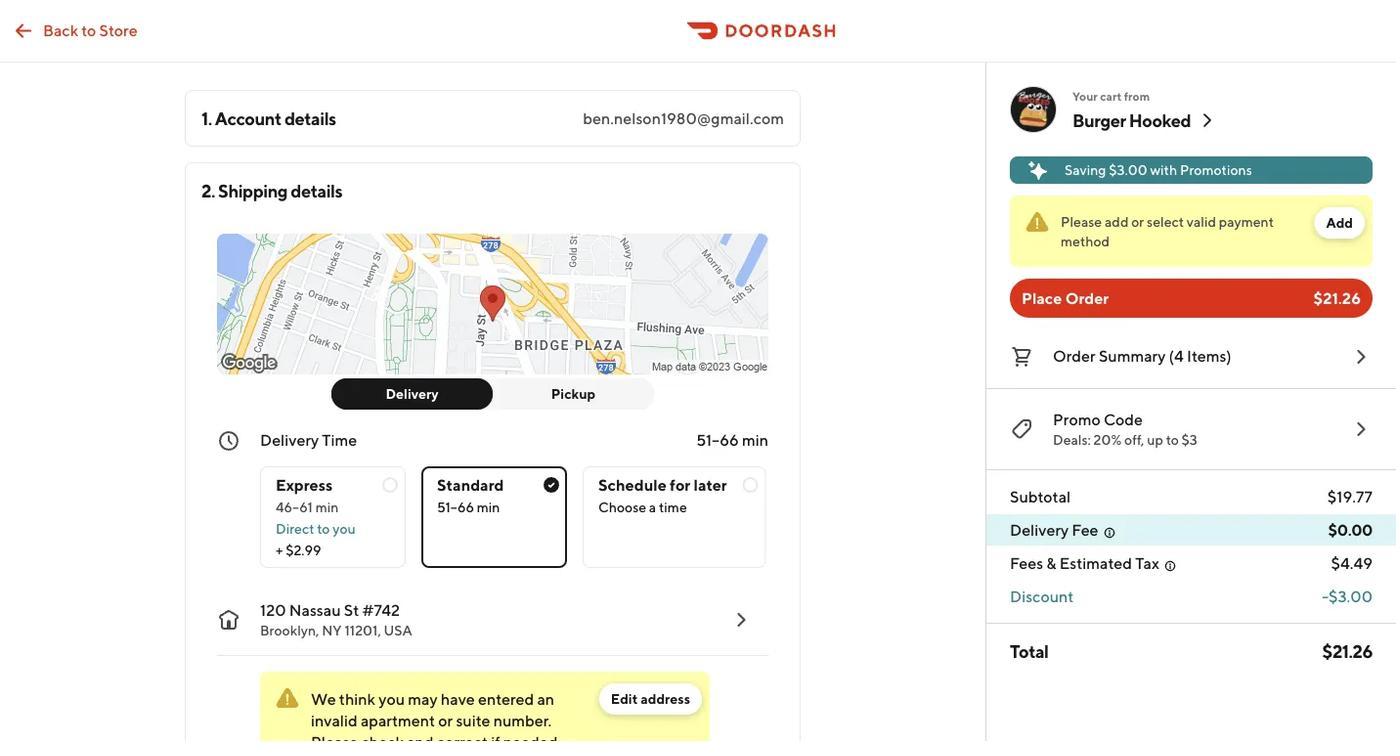 Task type: vqa. For each thing, say whether or not it's contained in the screenshot.
Back to Store
yes



Task type: describe. For each thing, give the bounding box(es) containing it.
later
[[694, 476, 727, 494]]

saving $3.00 with promotions
[[1065, 162, 1253, 178]]

method
[[1061, 233, 1110, 249]]

Delivery radio
[[332, 379, 493, 410]]

usa
[[384, 623, 413, 639]]

min inside 46–61 min direct to you + $2.99
[[316, 499, 339, 515]]

nassau
[[289, 601, 341, 620]]

we think you may have entered an invalid apartment or suite number. please check and correct if needed.
[[311, 690, 562, 742]]

edit
[[611, 691, 638, 707]]

delivery or pickup selector option group
[[332, 379, 654, 410]]

add
[[1105, 214, 1129, 230]]

schedule
[[599, 476, 667, 494]]

valid
[[1187, 214, 1217, 230]]

0 horizontal spatial 51–66 min
[[437, 499, 500, 515]]

Pickup radio
[[481, 379, 654, 410]]

brooklyn,
[[260, 623, 319, 639]]

46–61
[[276, 499, 313, 515]]

up
[[1148, 432, 1164, 448]]

saving
[[1065, 162, 1107, 178]]

ny
[[322, 623, 342, 639]]

1. account details
[[201, 108, 336, 129]]

burger hooked
[[1073, 110, 1192, 131]]

back to store button
[[0, 11, 149, 50]]

fees
[[1010, 554, 1044, 573]]

to inside 46–61 min direct to you + $2.99
[[317, 521, 330, 537]]

(4
[[1169, 347, 1184, 365]]

direct
[[276, 521, 314, 537]]

correct
[[437, 733, 488, 742]]

or inside "please add or select valid payment method"
[[1132, 214, 1145, 230]]

think
[[339, 690, 376, 709]]

entered
[[478, 690, 534, 709]]

46–61 min direct to you + $2.99
[[276, 499, 356, 559]]

1 horizontal spatial 51–66
[[697, 431, 739, 449]]

total
[[1010, 641, 1049, 662]]

delivery time
[[260, 431, 357, 449]]

order summary (4 items)
[[1053, 347, 1232, 365]]

1. account
[[201, 108, 281, 129]]

none radio containing schedule for later
[[583, 467, 767, 568]]

cart
[[1101, 89, 1122, 103]]

check
[[361, 733, 404, 742]]

choose a time
[[599, 499, 687, 515]]

deals:
[[1053, 432, 1091, 448]]

st
[[344, 601, 359, 620]]

code
[[1104, 410, 1144, 429]]

have
[[441, 690, 475, 709]]

11201,
[[345, 623, 381, 639]]

place order
[[1022, 289, 1109, 308]]

your cart from
[[1073, 89, 1150, 103]]

time
[[322, 431, 357, 449]]

2. shipping details
[[201, 180, 343, 201]]

120
[[260, 601, 286, 620]]

may
[[408, 690, 438, 709]]

an
[[537, 690, 555, 709]]

+
[[276, 542, 283, 559]]

120 nassau st #742 brooklyn,  ny 11201,  usa
[[260, 601, 413, 639]]

burger
[[1073, 110, 1126, 131]]

items)
[[1187, 347, 1232, 365]]

place
[[1022, 289, 1063, 308]]

we
[[311, 690, 336, 709]]

burger hooked button
[[1073, 109, 1219, 132]]

order inside order summary (4 items) button
[[1053, 347, 1096, 365]]

summary
[[1099, 347, 1166, 365]]

hooked
[[1130, 110, 1192, 131]]

0 vertical spatial order
[[1066, 289, 1109, 308]]

express
[[276, 476, 333, 494]]

pickup
[[551, 386, 596, 402]]

$4.49
[[1332, 554, 1373, 573]]

tax
[[1136, 554, 1160, 573]]

please add or select valid payment method
[[1061, 214, 1275, 249]]



Task type: locate. For each thing, give the bounding box(es) containing it.
off,
[[1125, 432, 1145, 448]]

discount
[[1010, 587, 1074, 606]]

0 horizontal spatial you
[[333, 521, 356, 537]]

-$3.00
[[1323, 587, 1373, 606]]

$19.77
[[1328, 488, 1373, 506]]

needed.
[[504, 733, 562, 742]]

please up method
[[1061, 214, 1103, 230]]

1 vertical spatial delivery
[[260, 431, 319, 449]]

payment
[[1220, 214, 1275, 230]]

to right back
[[82, 21, 96, 39]]

to inside 'button'
[[82, 21, 96, 39]]

0 vertical spatial you
[[333, 521, 356, 537]]

0 vertical spatial $21.26
[[1314, 289, 1362, 308]]

2. shipping
[[201, 180, 288, 201]]

1 horizontal spatial $3.00
[[1329, 587, 1373, 606]]

0 horizontal spatial min
[[316, 499, 339, 515]]

1 vertical spatial you
[[379, 690, 405, 709]]

please
[[1061, 214, 1103, 230], [311, 733, 358, 742]]

order left summary
[[1053, 347, 1096, 365]]

details right 1. account
[[285, 108, 336, 129]]

None radio
[[260, 467, 406, 568], [422, 467, 567, 568], [260, 467, 406, 568], [422, 467, 567, 568]]

please down invalid in the left of the page
[[311, 733, 358, 742]]

status containing please add or select valid payment method
[[1010, 196, 1373, 267]]

1 vertical spatial 51–66
[[437, 499, 474, 515]]

option group
[[260, 451, 769, 568]]

1 vertical spatial 51–66 min
[[437, 499, 500, 515]]

$3
[[1182, 432, 1198, 448]]

back
[[43, 21, 78, 39]]

add
[[1327, 215, 1354, 231]]

status
[[1010, 196, 1373, 267]]

2 horizontal spatial min
[[742, 431, 769, 449]]

saving $3.00 with promotions button
[[1010, 157, 1373, 184]]

51–66 min down standard
[[437, 499, 500, 515]]

promo
[[1053, 410, 1101, 429]]

0 horizontal spatial delivery
[[260, 431, 319, 449]]

0 vertical spatial details
[[285, 108, 336, 129]]

0 vertical spatial delivery
[[386, 386, 439, 402]]

with
[[1151, 162, 1178, 178]]

1 horizontal spatial 51–66 min
[[697, 431, 769, 449]]

2 horizontal spatial delivery
[[1010, 521, 1069, 539]]

$2.99
[[286, 542, 321, 559]]

you inside 46–61 min direct to you + $2.99
[[333, 521, 356, 537]]

0 horizontal spatial or
[[439, 712, 453, 730]]

we think you may have entered an invalid apartment or suite number. please check and correct if needed. status
[[260, 672, 710, 742]]

you
[[333, 521, 356, 537], [379, 690, 405, 709]]

to left $3
[[1167, 432, 1179, 448]]

1 vertical spatial details
[[291, 180, 343, 201]]

order summary (4 items) button
[[1010, 341, 1373, 373]]

$3.00 down $4.49
[[1329, 587, 1373, 606]]

store
[[99, 21, 138, 39]]

option group containing express
[[260, 451, 769, 568]]

suite
[[456, 712, 490, 730]]

ben.nelson1980@gmail.com
[[583, 109, 784, 128]]

1 horizontal spatial you
[[379, 690, 405, 709]]

0 horizontal spatial $3.00
[[1110, 162, 1148, 178]]

0 vertical spatial to
[[82, 21, 96, 39]]

1 vertical spatial or
[[439, 712, 453, 730]]

please inside we think you may have entered an invalid apartment or suite number. please check and correct if needed.
[[311, 733, 358, 742]]

please inside "please add or select valid payment method"
[[1061, 214, 1103, 230]]

1 horizontal spatial please
[[1061, 214, 1103, 230]]

order
[[1066, 289, 1109, 308], [1053, 347, 1096, 365]]

schedule for later
[[599, 476, 727, 494]]

back to store
[[43, 21, 138, 39]]

0 vertical spatial please
[[1061, 214, 1103, 230]]

to right direct
[[317, 521, 330, 537]]

invalid
[[311, 712, 358, 730]]

number.
[[494, 712, 552, 730]]

-
[[1323, 587, 1329, 606]]

delivery inside radio
[[386, 386, 439, 402]]

you up apartment
[[379, 690, 405, 709]]

0 vertical spatial 51–66
[[697, 431, 739, 449]]

$21.26 down '-$3.00'
[[1323, 641, 1373, 662]]

promo code deals: 20% off, up to $3
[[1053, 410, 1198, 448]]

your
[[1073, 89, 1098, 103]]

1 horizontal spatial or
[[1132, 214, 1145, 230]]

1 vertical spatial $3.00
[[1329, 587, 1373, 606]]

time
[[659, 499, 687, 515]]

1 horizontal spatial to
[[317, 521, 330, 537]]

standard
[[437, 476, 504, 494]]

#742
[[362, 601, 400, 620]]

to
[[82, 21, 96, 39], [1167, 432, 1179, 448], [317, 521, 330, 537]]

or right add
[[1132, 214, 1145, 230]]

$3.00 left with at top right
[[1110, 162, 1148, 178]]

or up correct
[[439, 712, 453, 730]]

or inside we think you may have entered an invalid apartment or suite number. please check and correct if needed.
[[439, 712, 453, 730]]

1 vertical spatial $21.26
[[1323, 641, 1373, 662]]

min
[[742, 431, 769, 449], [316, 499, 339, 515], [477, 499, 500, 515]]

if
[[491, 733, 500, 742]]

1 vertical spatial order
[[1053, 347, 1096, 365]]

$3.00 for -
[[1329, 587, 1373, 606]]

for
[[670, 476, 691, 494]]

1 vertical spatial to
[[1167, 432, 1179, 448]]

51–66 min up later
[[697, 431, 769, 449]]

2 horizontal spatial to
[[1167, 432, 1179, 448]]

edit address button
[[599, 684, 702, 715]]

0 horizontal spatial 51–66
[[437, 499, 474, 515]]

details for 1. account details
[[285, 108, 336, 129]]

edit address
[[611, 691, 691, 707]]

0 vertical spatial or
[[1132, 214, 1145, 230]]

add button
[[1315, 207, 1365, 239]]

a
[[649, 499, 657, 515]]

20%
[[1094, 432, 1122, 448]]

0 horizontal spatial please
[[311, 733, 358, 742]]

from
[[1125, 89, 1150, 103]]

51–66 down standard
[[437, 499, 474, 515]]

2 vertical spatial delivery
[[1010, 521, 1069, 539]]

$0.00
[[1329, 521, 1373, 539]]

1 horizontal spatial min
[[477, 499, 500, 515]]

$3.00 inside 'button'
[[1110, 162, 1148, 178]]

0 vertical spatial $3.00
[[1110, 162, 1148, 178]]

51–66
[[697, 431, 739, 449], [437, 499, 474, 515]]

you right direct
[[333, 521, 356, 537]]

1 vertical spatial please
[[311, 733, 358, 742]]

apartment
[[361, 712, 435, 730]]

$3.00 for saving
[[1110, 162, 1148, 178]]

0 horizontal spatial to
[[82, 21, 96, 39]]

subtotal
[[1010, 488, 1071, 506]]

$21.26 down add button on the right of page
[[1314, 289, 1362, 308]]

or
[[1132, 214, 1145, 230], [439, 712, 453, 730]]

1 horizontal spatial delivery
[[386, 386, 439, 402]]

estimated
[[1060, 554, 1133, 573]]

select
[[1147, 214, 1185, 230]]

None radio
[[583, 467, 767, 568]]

0 vertical spatial 51–66 min
[[697, 431, 769, 449]]

to inside promo code deals: 20% off, up to $3
[[1167, 432, 1179, 448]]

choose
[[599, 499, 647, 515]]

51–66 inside option group
[[437, 499, 474, 515]]

51–66 up later
[[697, 431, 739, 449]]

2 vertical spatial to
[[317, 521, 330, 537]]

you inside we think you may have entered an invalid apartment or suite number. please check and correct if needed.
[[379, 690, 405, 709]]

fees & estimated
[[1010, 554, 1133, 573]]

order right place
[[1066, 289, 1109, 308]]

fee
[[1072, 521, 1099, 539]]

&
[[1047, 554, 1057, 573]]

and
[[407, 733, 434, 742]]

details for 2. shipping details
[[291, 180, 343, 201]]

promotions
[[1181, 162, 1253, 178]]

details
[[285, 108, 336, 129], [291, 180, 343, 201]]

details right '2. shipping'
[[291, 180, 343, 201]]

address
[[641, 691, 691, 707]]

$21.26
[[1314, 289, 1362, 308], [1323, 641, 1373, 662]]



